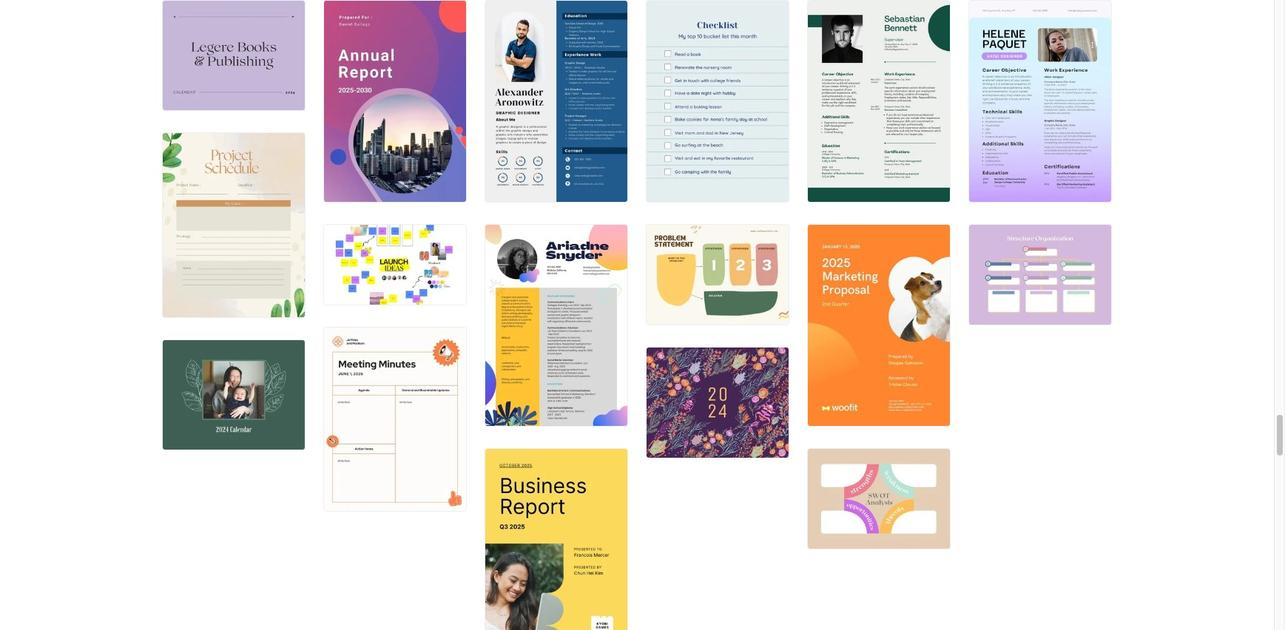 Task type: locate. For each thing, give the bounding box(es) containing it.
business problem statement image
[[647, 225, 789, 325]]

yellow and black friendly professional technology professional cover page image
[[485, 449, 627, 630]]

beige swot analysis graphic organizer image
[[808, 449, 950, 549]]

light blue personal checklist image
[[647, 1, 789, 202]]

blue minimalist graphic designer resume image
[[485, 1, 627, 202]]

communications intern strategea branding (jun 2023 - sep 2023) participated in developing communication strategies for clients. produced written content and graphic designs in coordination with different teams. assisted with organizing offline and online image
[[485, 225, 627, 426]]

green feminine florals parents and baby wall calendar image
[[163, 340, 305, 450]]

brown gray minimalist leaves project planner image
[[163, 133, 305, 317]]

colorful floral bold illustration woman wall calendar image
[[647, 348, 789, 458]]

purple peach green and blue simple typographic business wall calendar image
[[163, 1, 305, 110]]



Task type: vqa. For each thing, say whether or not it's contained in the screenshot.
Blue Minimalist Graphic Designer Resume image
yes



Task type: describe. For each thing, give the bounding box(es) containing it.
green professional resume for supervisor image
[[808, 1, 950, 202]]

professional resume for ux ui designer image
[[969, 1, 1111, 202]]

orange minimal lines stickers meeting minutes image
[[324, 328, 466, 511]]

campaign launch brainstorm whiteboard in yellow blue purple trendy style image
[[324, 225, 466, 305]]

orange and yellow professional gradient pet fitness app marketing proposal image
[[808, 225, 950, 426]]

abstract modern annual report image
[[324, 1, 466, 202]]

purple structure organization graphic organizer image
[[969, 225, 1111, 325]]



